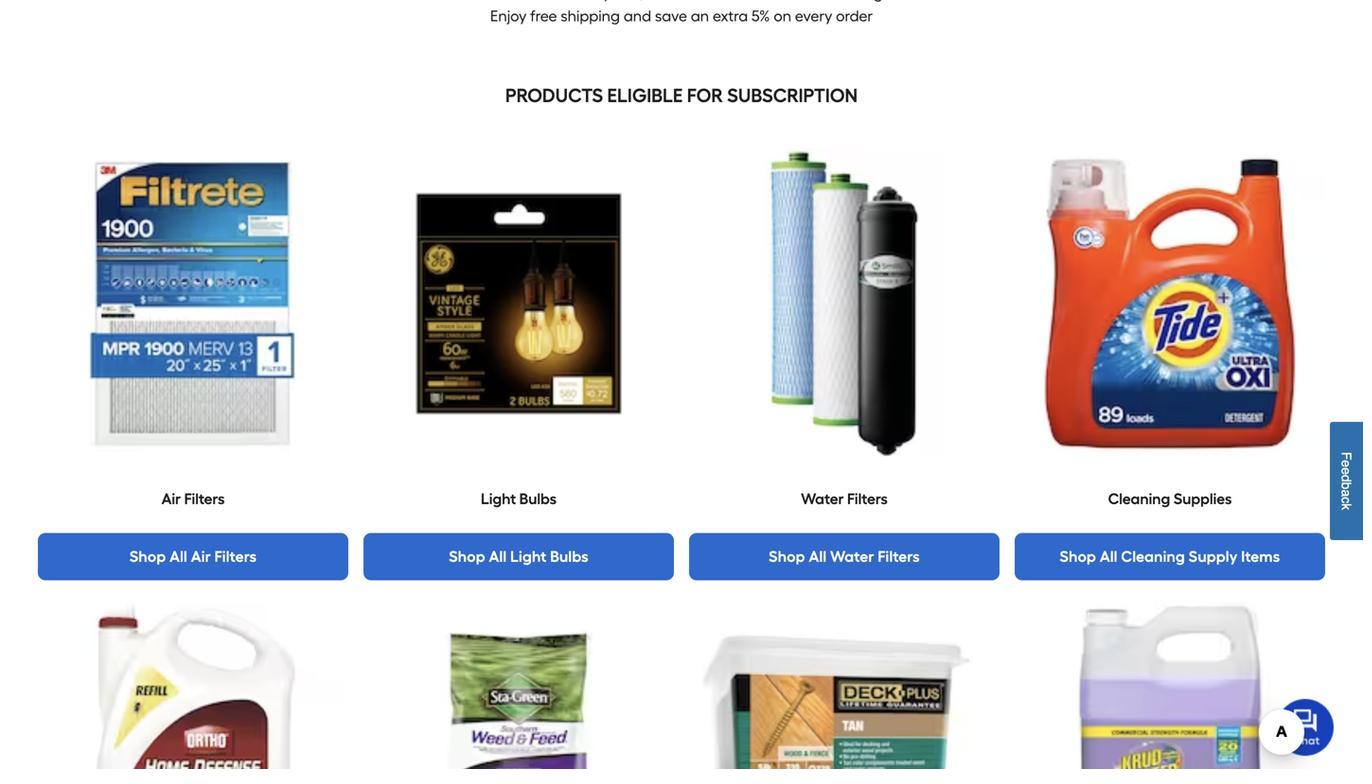 Task type: describe. For each thing, give the bounding box(es) containing it.
all for water
[[809, 548, 827, 566]]

all for light
[[489, 548, 507, 566]]

bulbs inside button
[[550, 548, 589, 566]]

every
[[795, 7, 832, 25]]

a
[[1339, 490, 1354, 497]]

shop all air filters
[[130, 548, 257, 566]]

2 e from the top
[[1339, 468, 1354, 475]]

free
[[530, 7, 557, 25]]

air filters
[[162, 490, 225, 508]]

filters up shop all water filters button
[[847, 490, 888, 508]]

save
[[655, 7, 687, 25]]

products eligible for subscription
[[505, 84, 858, 107]]

f e e d b a c k
[[1339, 452, 1354, 510]]

enjoy free shipping and save an extra 5% on every order
[[490, 7, 873, 25]]

all for cleaning
[[1100, 548, 1118, 566]]

cleaning inside button
[[1121, 548, 1185, 566]]

cleaning supplies
[[1108, 490, 1232, 508]]

k
[[1339, 504, 1354, 510]]

filters down water filters
[[878, 548, 920, 566]]

items
[[1241, 548, 1280, 566]]

5%
[[752, 7, 770, 25]]

0 vertical spatial water
[[801, 490, 844, 508]]

d
[[1339, 475, 1354, 482]]

1 e from the top
[[1339, 460, 1354, 468]]

all for air
[[170, 548, 187, 566]]

shop all light bulbs
[[449, 548, 589, 566]]

water filters
[[801, 490, 888, 508]]

light inside button
[[510, 548, 547, 566]]

shop all water filters button
[[689, 534, 1000, 581]]

light bulbs
[[481, 490, 557, 508]]

b
[[1339, 482, 1354, 490]]

0 vertical spatial cleaning
[[1108, 490, 1170, 508]]

f
[[1339, 452, 1354, 460]]

f e e d b a c k button
[[1330, 422, 1363, 540]]

air inside the shop all air filters button
[[191, 548, 211, 566]]

for
[[687, 84, 723, 107]]

on
[[774, 7, 792, 25]]



Task type: vqa. For each thing, say whether or not it's contained in the screenshot.


Task type: locate. For each thing, give the bounding box(es) containing it.
extra
[[713, 7, 748, 25]]

1 horizontal spatial air
[[191, 548, 211, 566]]

1 vertical spatial air
[[191, 548, 211, 566]]

light
[[481, 490, 516, 508], [510, 548, 547, 566]]

filters
[[184, 490, 225, 508], [847, 490, 888, 508], [215, 548, 257, 566], [878, 548, 920, 566]]

supplies
[[1174, 490, 1232, 508]]

supply
[[1189, 548, 1238, 566]]

shop for shop all water filters
[[769, 548, 805, 566]]

shop inside shop all cleaning supply items button
[[1060, 548, 1096, 566]]

shop inside shop all water filters button
[[769, 548, 805, 566]]

1 vertical spatial bulbs
[[550, 548, 589, 566]]

2 shop from the left
[[449, 548, 485, 566]]

2 all from the left
[[489, 548, 507, 566]]

1 vertical spatial cleaning
[[1121, 548, 1185, 566]]

light up shop all light bulbs on the bottom left of page
[[481, 490, 516, 508]]

products
[[505, 84, 603, 107]]

shop all cleaning supply items
[[1060, 548, 1280, 566]]

image image
[[38, 149, 348, 459], [364, 149, 674, 459], [689, 149, 1000, 459], [1015, 149, 1325, 459], [38, 604, 348, 770], [364, 604, 674, 770], [689, 604, 1000, 770], [1015, 604, 1325, 770]]

filters down air filters
[[215, 548, 257, 566]]

water up shop all water filters
[[801, 490, 844, 508]]

shop all light bulbs button
[[364, 534, 674, 581]]

4 shop from the left
[[1060, 548, 1096, 566]]

shop all water filters
[[769, 548, 920, 566]]

e up b
[[1339, 468, 1354, 475]]

all down light bulbs
[[489, 548, 507, 566]]

filters up the shop all air filters button
[[184, 490, 225, 508]]

shop inside shop all light bulbs button
[[449, 548, 485, 566]]

bulbs up shop all light bulbs button
[[519, 490, 557, 508]]

e
[[1339, 460, 1354, 468], [1339, 468, 1354, 475]]

water down water filters
[[830, 548, 874, 566]]

1 vertical spatial water
[[830, 548, 874, 566]]

light down light bulbs
[[510, 548, 547, 566]]

1 all from the left
[[170, 548, 187, 566]]

3 all from the left
[[809, 548, 827, 566]]

shop all air filters button
[[38, 534, 348, 581]]

bulbs
[[519, 490, 557, 508], [550, 548, 589, 566]]

0 horizontal spatial air
[[162, 490, 181, 508]]

subscription
[[727, 84, 858, 107]]

3 shop from the left
[[769, 548, 805, 566]]

shop for shop all light bulbs
[[449, 548, 485, 566]]

water
[[801, 490, 844, 508], [830, 548, 874, 566]]

and
[[624, 7, 651, 25]]

shop inside the shop all air filters button
[[130, 548, 166, 566]]

chat invite button image
[[1277, 699, 1335, 756]]

0 vertical spatial bulbs
[[519, 490, 557, 508]]

all down air filters
[[170, 548, 187, 566]]

all
[[170, 548, 187, 566], [489, 548, 507, 566], [809, 548, 827, 566], [1100, 548, 1118, 566]]

1 shop from the left
[[130, 548, 166, 566]]

0 vertical spatial light
[[481, 490, 516, 508]]

e up the d
[[1339, 460, 1354, 468]]

all down "cleaning supplies"
[[1100, 548, 1118, 566]]

eligible
[[607, 84, 683, 107]]

0 vertical spatial air
[[162, 490, 181, 508]]

cleaning
[[1108, 490, 1170, 508], [1121, 548, 1185, 566]]

shipping
[[561, 7, 620, 25]]

enjoy
[[490, 7, 527, 25]]

shop
[[130, 548, 166, 566], [449, 548, 485, 566], [769, 548, 805, 566], [1060, 548, 1096, 566]]

bulbs down light bulbs
[[550, 548, 589, 566]]

1 vertical spatial light
[[510, 548, 547, 566]]

cleaning left the supplies
[[1108, 490, 1170, 508]]

water inside button
[[830, 548, 874, 566]]

cleaning left supply
[[1121, 548, 1185, 566]]

shop for shop all air filters
[[130, 548, 166, 566]]

4 all from the left
[[1100, 548, 1118, 566]]

air
[[162, 490, 181, 508], [191, 548, 211, 566]]

all down water filters
[[809, 548, 827, 566]]

an
[[691, 7, 709, 25]]

shop all cleaning supply items button
[[1015, 534, 1325, 581]]

air down air filters
[[191, 548, 211, 566]]

shop for shop all cleaning supply items
[[1060, 548, 1096, 566]]

c
[[1339, 497, 1354, 504]]

order
[[836, 7, 873, 25]]

air up the shop all air filters
[[162, 490, 181, 508]]



